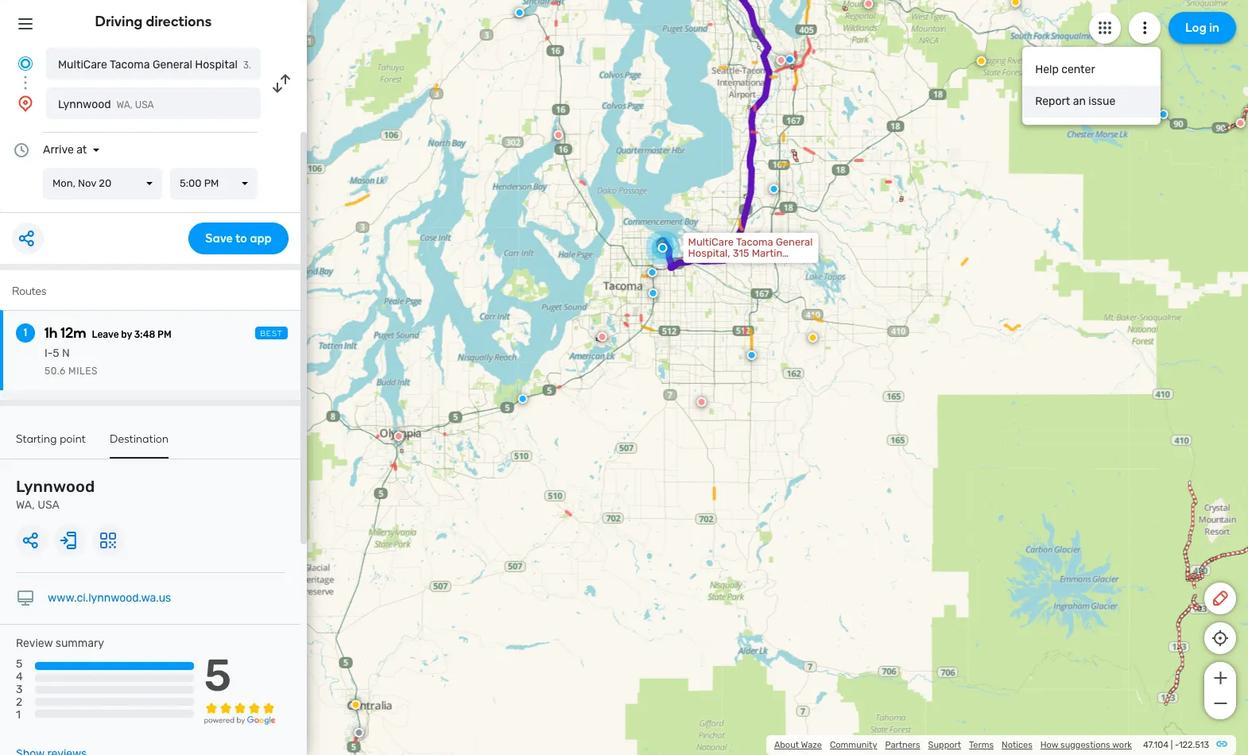 Task type: describe. For each thing, give the bounding box(es) containing it.
1 vertical spatial police image
[[769, 184, 779, 194]]

community link
[[830, 740, 877, 751]]

pm inside list box
[[204, 177, 219, 189]]

1 vertical spatial lynnwood wa, usa
[[16, 477, 95, 512]]

terms link
[[969, 740, 994, 751]]

1 vertical spatial hazard image
[[977, 56, 986, 66]]

n
[[62, 347, 70, 360]]

current location image
[[16, 54, 35, 73]]

47.104
[[1143, 740, 1169, 751]]

clock image
[[12, 141, 31, 160]]

0 vertical spatial lynnwood
[[58, 98, 111, 111]]

miles
[[68, 366, 98, 377]]

multicare tacoma general hospital button
[[46, 48, 261, 80]]

1 vertical spatial road closed image
[[1236, 118, 1246, 128]]

1 vertical spatial wa,
[[16, 499, 35, 512]]

driving directions
[[95, 13, 212, 30]]

arrive
[[43, 143, 74, 157]]

0 vertical spatial road closed image
[[777, 56, 786, 65]]

zoom in image
[[1211, 669, 1231, 688]]

|
[[1171, 740, 1173, 751]]

starting point
[[16, 433, 86, 446]]

1 horizontal spatial 1
[[24, 326, 27, 340]]

support
[[928, 740, 961, 751]]

3
[[16, 683, 23, 697]]

by
[[121, 329, 132, 340]]

47.104 | -122.513
[[1143, 740, 1209, 751]]

terms
[[969, 740, 994, 751]]

i-5 n 50.6 miles
[[45, 347, 98, 377]]

about waze link
[[774, 740, 822, 751]]

3:48
[[134, 329, 155, 340]]

work
[[1113, 740, 1132, 751]]

pencil image
[[1211, 589, 1230, 608]]

mon,
[[52, 177, 75, 189]]

driving
[[95, 13, 143, 30]]

1 vertical spatial lynnwood
[[16, 477, 95, 496]]

routes
[[12, 285, 46, 298]]

how suggestions work link
[[1041, 740, 1132, 751]]

link image
[[1216, 738, 1229, 751]]

computer image
[[16, 589, 35, 608]]

122.513
[[1179, 740, 1209, 751]]

0 vertical spatial usa
[[135, 99, 154, 111]]

tacoma
[[110, 58, 150, 72]]

waze
[[801, 740, 822, 751]]

point
[[60, 433, 86, 446]]

hospital
[[195, 58, 238, 72]]

5 inside i-5 n 50.6 miles
[[53, 347, 59, 360]]

leave
[[92, 329, 119, 340]]

general
[[153, 58, 192, 72]]

starting
[[16, 433, 57, 446]]

best
[[260, 329, 283, 339]]



Task type: vqa. For each thing, say whether or not it's contained in the screenshot.
de corresponding to Airport,
no



Task type: locate. For each thing, give the bounding box(es) containing it.
1 vertical spatial hazard image
[[351, 700, 361, 710]]

partners
[[885, 740, 921, 751]]

1 vertical spatial usa
[[37, 499, 60, 512]]

1 horizontal spatial hazard image
[[808, 333, 818, 343]]

community
[[830, 740, 877, 751]]

suggestions
[[1061, 740, 1111, 751]]

0 horizontal spatial pm
[[158, 329, 172, 340]]

5
[[53, 347, 59, 360], [204, 650, 232, 702], [16, 658, 23, 671]]

5 inside 5 4 3 2 1
[[16, 658, 23, 671]]

0 vertical spatial wa,
[[117, 99, 133, 111]]

1 horizontal spatial hazard image
[[1011, 0, 1021, 7]]

50.6
[[45, 366, 66, 377]]

www.ci.lynnwood.wa.us
[[48, 592, 171, 605]]

lynnwood down starting point button
[[16, 477, 95, 496]]

usa
[[135, 99, 154, 111], [37, 499, 60, 512]]

police image
[[515, 8, 524, 17], [785, 55, 795, 64], [648, 268, 657, 277], [649, 289, 658, 298], [518, 394, 528, 404]]

4
[[16, 670, 23, 684]]

review
[[16, 637, 53, 650]]

about
[[774, 740, 799, 751]]

road closed image
[[777, 56, 786, 65], [1236, 118, 1246, 128], [598, 332, 607, 342]]

0 vertical spatial lynnwood wa, usa
[[58, 98, 154, 111]]

1 vertical spatial 1
[[16, 709, 21, 722]]

mon, nov 20
[[52, 177, 112, 189]]

2 vertical spatial road closed image
[[598, 332, 607, 342]]

pm inside 1h 12m leave by 3:48 pm
[[158, 329, 172, 340]]

1 vertical spatial pm
[[158, 329, 172, 340]]

5:00
[[180, 177, 202, 189]]

2 vertical spatial police image
[[747, 351, 757, 360]]

lynnwood
[[58, 98, 111, 111], [16, 477, 95, 496]]

destination
[[110, 433, 169, 446]]

www.ci.lynnwood.wa.us link
[[48, 592, 171, 605]]

wa, down tacoma
[[117, 99, 133, 111]]

1 left 1h
[[24, 326, 27, 340]]

0 vertical spatial hazard image
[[808, 333, 818, 343]]

summary
[[56, 637, 104, 650]]

usa down multicare tacoma general hospital
[[135, 99, 154, 111]]

0 horizontal spatial usa
[[37, 499, 60, 512]]

1 inside 5 4 3 2 1
[[16, 709, 21, 722]]

support link
[[928, 740, 961, 751]]

about waze community partners support terms notices how suggestions work
[[774, 740, 1132, 751]]

at
[[76, 143, 87, 157]]

5 for 5
[[204, 650, 232, 702]]

0 horizontal spatial 1
[[16, 709, 21, 722]]

wa, down starting point button
[[16, 499, 35, 512]]

wa,
[[117, 99, 133, 111], [16, 499, 35, 512]]

notices link
[[1002, 740, 1033, 751]]

i-
[[45, 347, 53, 360]]

police image
[[1159, 110, 1169, 119], [769, 184, 779, 194], [747, 351, 757, 360]]

lynnwood wa, usa down starting point button
[[16, 477, 95, 512]]

0 horizontal spatial wa,
[[16, 499, 35, 512]]

lynnwood down 'multicare' at the left
[[58, 98, 111, 111]]

lynnwood wa, usa
[[58, 98, 154, 111], [16, 477, 95, 512]]

0 horizontal spatial road closed image
[[598, 332, 607, 342]]

location image
[[16, 94, 35, 113]]

0 horizontal spatial 5
[[16, 658, 23, 671]]

5:00 pm
[[180, 177, 219, 189]]

0 vertical spatial police image
[[1159, 110, 1169, 119]]

1 horizontal spatial 5
[[53, 347, 59, 360]]

accident image
[[354, 728, 364, 738]]

road closed image
[[864, 0, 874, 9], [554, 130, 563, 140], [697, 397, 707, 407], [394, 432, 404, 441]]

multicare tacoma general hospital
[[58, 58, 238, 72]]

usa down starting point button
[[37, 499, 60, 512]]

1 horizontal spatial pm
[[204, 177, 219, 189]]

1 horizontal spatial usa
[[135, 99, 154, 111]]

2 horizontal spatial police image
[[1159, 110, 1169, 119]]

1 horizontal spatial police image
[[769, 184, 779, 194]]

1h
[[45, 324, 58, 342]]

hazard image
[[1011, 0, 1021, 7], [977, 56, 986, 66]]

2 horizontal spatial 5
[[204, 650, 232, 702]]

0 vertical spatial hazard image
[[1011, 0, 1021, 7]]

pm right 5:00
[[204, 177, 219, 189]]

2
[[16, 696, 22, 710]]

how
[[1041, 740, 1059, 751]]

-
[[1175, 740, 1179, 751]]

12m
[[61, 324, 86, 342]]

zoom out image
[[1211, 694, 1231, 713]]

lynnwood wa, usa down 'multicare' at the left
[[58, 98, 154, 111]]

arrive at
[[43, 143, 87, 157]]

review summary
[[16, 637, 104, 650]]

multicare
[[58, 58, 107, 72]]

pm
[[204, 177, 219, 189], [158, 329, 172, 340]]

0 vertical spatial 1
[[24, 326, 27, 340]]

0 vertical spatial pm
[[204, 177, 219, 189]]

1 horizontal spatial wa,
[[117, 99, 133, 111]]

1
[[24, 326, 27, 340], [16, 709, 21, 722]]

destination button
[[110, 433, 169, 459]]

5:00 pm list box
[[170, 168, 258, 200]]

2 horizontal spatial road closed image
[[1236, 118, 1246, 128]]

0 horizontal spatial hazard image
[[977, 56, 986, 66]]

nov
[[78, 177, 96, 189]]

hazard image
[[808, 333, 818, 343], [351, 700, 361, 710]]

directions
[[146, 13, 212, 30]]

1 horizontal spatial road closed image
[[777, 56, 786, 65]]

5 for 5 4 3 2 1
[[16, 658, 23, 671]]

notices
[[1002, 740, 1033, 751]]

partners link
[[885, 740, 921, 751]]

pm right 3:48
[[158, 329, 172, 340]]

1 down the 3
[[16, 709, 21, 722]]

0 horizontal spatial police image
[[747, 351, 757, 360]]

starting point button
[[16, 433, 86, 457]]

0 horizontal spatial hazard image
[[351, 700, 361, 710]]

20
[[99, 177, 112, 189]]

mon, nov 20 list box
[[43, 168, 162, 200]]

1h 12m leave by 3:48 pm
[[45, 324, 172, 342]]

5 4 3 2 1
[[16, 658, 23, 722]]



